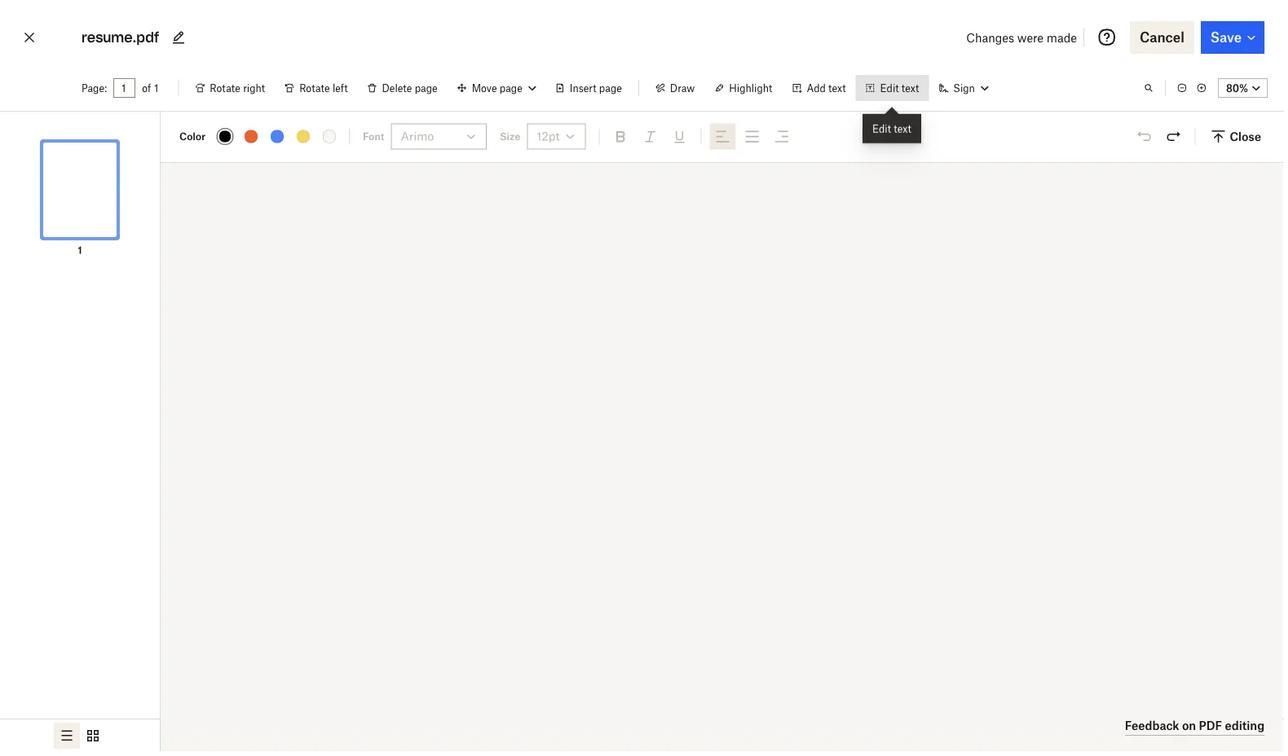 Task type: describe. For each thing, give the bounding box(es) containing it.
delete page button
[[358, 75, 447, 101]]

save
[[1211, 29, 1242, 45]]

draw button
[[646, 75, 705, 101]]

right
[[243, 82, 265, 94]]

insert page
[[570, 82, 622, 94]]

insert
[[570, 82, 597, 94]]

sign
[[954, 82, 975, 94]]

were
[[1018, 31, 1044, 44]]

page 1. selected thumbnail preview. rotated 180 degrees element
[[28, 125, 132, 259]]

80% button
[[1218, 78, 1268, 98]]

edit
[[880, 82, 899, 94]]

page for delete page
[[415, 82, 438, 94]]

rotate left
[[299, 82, 348, 94]]

editing
[[1225, 719, 1265, 733]]

of 1
[[142, 82, 158, 94]]

of
[[142, 82, 151, 94]]

feedback
[[1125, 719, 1180, 733]]

move page button
[[447, 75, 545, 101]]

cancel
[[1140, 29, 1185, 45]]

page for insert page
[[599, 82, 622, 94]]

text for add text
[[829, 82, 846, 94]]

changes
[[967, 31, 1014, 44]]

pdf
[[1199, 719, 1222, 733]]

rotate for rotate right
[[210, 82, 240, 94]]

1 inside page 1. selected thumbnail preview. rotated 180 degrees element
[[78, 244, 82, 256]]

80%
[[1227, 82, 1248, 94]]

left
[[333, 82, 348, 94]]

highlight
[[729, 82, 773, 94]]

1 horizontal spatial 1
[[154, 82, 158, 94]]

feedback on pdf editing
[[1125, 719, 1265, 733]]

Button to change sidebar grid view to list view radio
[[54, 723, 80, 749]]

rotate right button
[[185, 75, 275, 101]]

move
[[472, 82, 497, 94]]

draw
[[670, 82, 695, 94]]

rotate for rotate left
[[299, 82, 330, 94]]

redo image
[[1164, 127, 1183, 146]]

insert page button
[[545, 75, 632, 101]]

resume.pdf
[[82, 29, 159, 46]]

close
[[1230, 130, 1262, 144]]

rotate right
[[210, 82, 265, 94]]



Task type: vqa. For each thing, say whether or not it's contained in the screenshot.
Color
yes



Task type: locate. For each thing, give the bounding box(es) containing it.
page right 'move'
[[500, 82, 523, 94]]

rotate left the left at the left of the page
[[299, 82, 330, 94]]

1 horizontal spatial rotate
[[299, 82, 330, 94]]

1 horizontal spatial text
[[902, 82, 919, 94]]

feedback on pdf editing button
[[1125, 717, 1265, 736]]

2 text from the left
[[902, 82, 919, 94]]

page inside button
[[415, 82, 438, 94]]

page
[[415, 82, 438, 94], [500, 82, 523, 94], [599, 82, 622, 94]]

1 vertical spatial 1
[[78, 244, 82, 256]]

page inside dropdown button
[[500, 82, 523, 94]]

rotate left button
[[275, 75, 358, 101]]

add text button
[[782, 75, 856, 101]]

page right "insert"
[[599, 82, 622, 94]]

Button to change sidebar list view to grid view radio
[[80, 723, 106, 749]]

0 vertical spatial 1
[[154, 82, 158, 94]]

page right delete
[[415, 82, 438, 94]]

1 text from the left
[[829, 82, 846, 94]]

cancel button
[[1130, 21, 1194, 54]]

color
[[179, 130, 206, 143]]

edit text
[[880, 82, 919, 94]]

move page
[[472, 82, 523, 94]]

changes were made
[[967, 31, 1077, 44]]

3 page from the left
[[599, 82, 622, 94]]

rotate left right
[[210, 82, 240, 94]]

1 horizontal spatial page
[[500, 82, 523, 94]]

page for move page
[[500, 82, 523, 94]]

text inside button
[[829, 82, 846, 94]]

0 horizontal spatial rotate
[[210, 82, 240, 94]]

page inside button
[[599, 82, 622, 94]]

0 horizontal spatial 1
[[78, 244, 82, 256]]

text
[[829, 82, 846, 94], [902, 82, 919, 94]]

text right add
[[829, 82, 846, 94]]

made
[[1047, 31, 1077, 44]]

add
[[807, 82, 826, 94]]

font
[[363, 130, 385, 143]]

save button
[[1201, 21, 1265, 54]]

page:
[[82, 82, 107, 94]]

2 rotate from the left
[[299, 82, 330, 94]]

size
[[500, 130, 521, 143]]

delete
[[382, 82, 412, 94]]

text right edit
[[902, 82, 919, 94]]

None number field
[[122, 82, 127, 95]]

text inside 'button'
[[902, 82, 919, 94]]

rotate
[[210, 82, 240, 94], [299, 82, 330, 94]]

option group
[[0, 719, 160, 753]]

cancel image
[[20, 24, 39, 51]]

2 page from the left
[[500, 82, 523, 94]]

1 page from the left
[[415, 82, 438, 94]]

close button
[[1202, 124, 1271, 150]]

edit text button
[[856, 75, 929, 101]]

sign button
[[929, 75, 998, 101]]

text for edit text
[[902, 82, 919, 94]]

1 rotate from the left
[[210, 82, 240, 94]]

0 horizontal spatial text
[[829, 82, 846, 94]]

highlight button
[[705, 75, 782, 101]]

0 horizontal spatial page
[[415, 82, 438, 94]]

delete page
[[382, 82, 438, 94]]

1
[[154, 82, 158, 94], [78, 244, 82, 256]]

on
[[1182, 719, 1196, 733]]

2 horizontal spatial page
[[599, 82, 622, 94]]

add text
[[807, 82, 846, 94]]



